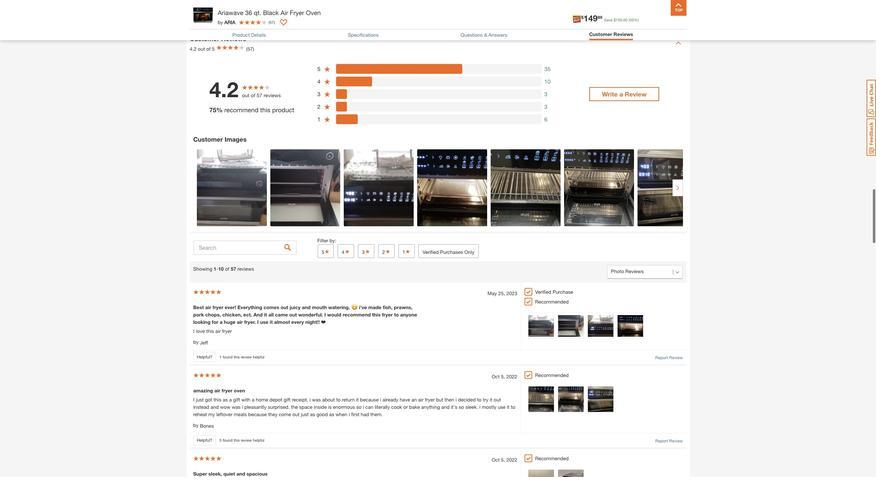 Task type: vqa. For each thing, say whether or not it's contained in the screenshot.
STAR ICON corresponding to 4
yes



Task type: describe. For each thing, give the bounding box(es) containing it.
0 horizontal spatial 10
[[218, 266, 224, 272]]

2 horizontal spatial as
[[330, 412, 335, 418]]

caret image
[[676, 40, 682, 46]]

use inside "amazing air fryer oven i just got this as a gift with a home depot gift receipt, i was about to return it because i already have an air fryer but then i decided to try it out instead and wow was i pleasantly surprised. the space inside is enormous so i can literally cook or bake anything and it's so sleek. i mostly use it to reheat my leftover meals because they come out just as good as when i first had them."
[[498, 404, 506, 410]]

star icon image for 2
[[324, 104, 331, 110]]

star symbol image for 4
[[345, 249, 350, 254]]

review for verified purchase
[[670, 355, 684, 361]]

spacious
[[247, 471, 268, 477]]

and up my
[[211, 404, 219, 410]]

have
[[400, 397, 411, 403]]

space
[[300, 404, 313, 410]]

prawns,
[[394, 305, 413, 311]]

found for bones
[[223, 438, 233, 443]]

1 vertical spatial of
[[251, 92, 255, 98]]

0 horizontal spatial as
[[223, 397, 228, 403]]

out down the
[[293, 412, 300, 418]]

fryer.
[[244, 319, 256, 325]]

out down the home depot logo
[[198, 46, 205, 52]]

it left all
[[264, 312, 267, 318]]

good
[[317, 412, 328, 418]]

helpful? button for bones
[[193, 436, 216, 446]]

fryer
[[290, 9, 305, 16]]

it down all
[[270, 319, 273, 325]]

9pm
[[265, 13, 277, 20]]

review for recommended
[[670, 439, 684, 444]]

product details
[[233, 32, 266, 38]]

35
[[545, 66, 551, 72]]

2023
[[507, 291, 518, 297]]

it right try
[[490, 397, 493, 403]]

ariawave
[[218, 9, 244, 16]]

1 horizontal spatial reviews
[[614, 31, 634, 37]]

showing
[[193, 266, 212, 272]]

n
[[231, 13, 235, 20]]

for
[[212, 319, 219, 325]]

i down and
[[257, 319, 259, 325]]

instead
[[193, 404, 209, 410]]

2 inside button
[[383, 249, 385, 255]]

1 inside button
[[403, 249, 406, 255]]

anything
[[422, 404, 440, 410]]

1 horizontal spatial as
[[310, 412, 315, 418]]

filter by:
[[318, 238, 337, 244]]

came
[[275, 312, 288, 318]]

75 % recommend this product
[[210, 106, 295, 114]]

night!!
[[306, 319, 320, 325]]

2 button
[[378, 245, 395, 259]]

them.
[[371, 412, 383, 418]]

made
[[369, 305, 382, 311]]

0 horizontal spatial (
[[269, 20, 270, 24]]

1 button
[[399, 245, 415, 259]]

out up mostly
[[494, 397, 501, 403]]

report review button for recommended
[[656, 438, 684, 445]]

fryer down huge
[[222, 329, 232, 334]]

it right return
[[356, 397, 359, 403]]

star icon image for 3
[[324, 91, 331, 98]]

customer down save
[[590, 31, 613, 37]]

4.2 out of 5
[[190, 46, 215, 52]]

i up ❤
[[325, 312, 326, 318]]

0 vertical spatial was
[[312, 397, 321, 403]]

fryer left oven
[[222, 388, 233, 394]]

super
[[193, 471, 207, 477]]

save
[[605, 18, 613, 22]]

25,
[[499, 291, 506, 297]]

1 5, from the top
[[501, 374, 506, 380]]

verified for verified purchase
[[536, 289, 552, 295]]

n baton rouge
[[231, 13, 270, 20]]

got
[[205, 397, 212, 403]]

cook
[[392, 404, 402, 410]]

0 horizontal spatial recommend
[[225, 106, 259, 114]]

with
[[242, 397, 251, 403]]

showing 1 - 10 of 57 reviews
[[193, 266, 254, 272]]

a right with
[[252, 397, 255, 403]]

%
[[217, 106, 223, 114]]

i left love
[[193, 329, 195, 334]]

helpful for it
[[253, 355, 265, 360]]

quiet
[[224, 471, 235, 477]]

0 vertical spatial 10
[[545, 78, 551, 85]]

purchase
[[553, 289, 574, 295]]

verified for verified purchases only
[[423, 249, 439, 255]]

jeff button
[[200, 339, 208, 347]]

it's
[[451, 404, 458, 410]]

best
[[193, 305, 204, 311]]

by for by bones
[[193, 423, 199, 429]]

write a review button
[[590, 87, 660, 101]]

found for jeff
[[223, 355, 233, 360]]

amazing
[[193, 388, 213, 394]]

about
[[323, 397, 335, 403]]

literally
[[375, 404, 390, 410]]

)
[[274, 20, 275, 24]]

baton
[[237, 13, 252, 20]]

top button
[[671, 0, 687, 16]]

star icon image for 1
[[324, 116, 331, 123]]

i left first
[[349, 412, 350, 418]]

this down meals
[[234, 438, 240, 443]]

jeff
[[200, 340, 208, 346]]

0 horizontal spatial customer reviews
[[190, 35, 247, 42]]

bake
[[410, 404, 420, 410]]

0 vertical spatial because
[[360, 397, 379, 403]]

may
[[488, 291, 497, 297]]

1 gift from the left
[[233, 397, 240, 403]]

149
[[584, 13, 598, 23]]

2 oct from the top
[[492, 457, 500, 463]]

the home depot logo image
[[192, 6, 214, 28]]

out down "juicy"
[[290, 312, 297, 318]]

diy
[[610, 18, 619, 25]]

or
[[404, 404, 408, 410]]

1 vertical spatial just
[[301, 412, 309, 418]]

report for recommended
[[656, 439, 669, 444]]

super sleek, quiet and spacious
[[193, 471, 268, 477]]

an
[[412, 397, 417, 403]]

can
[[366, 404, 374, 410]]

i up meals
[[242, 404, 243, 410]]

1 so from the left
[[357, 404, 362, 410]]

1 recommended from the top
[[536, 299, 569, 305]]

1 horizontal spatial customer reviews
[[590, 31, 634, 37]]

0 horizontal spatial 2
[[318, 103, 321, 110]]

i inside "amazing air fryer oven i just got this as a gift with a home depot gift receipt, i was about to return it because i already have an air fryer but then i decided to try it out instead and wow was i pleasantly surprised. the space inside is enormous so i can literally cook or bake anything and it's so sleek. i mostly use it to reheat my leftover meals because they come out just as good as when i first had them."
[[193, 397, 195, 403]]

diy button
[[603, 8, 626, 25]]

70815
[[297, 13, 312, 20]]

$ 149 99
[[582, 13, 603, 23]]

chicken,
[[223, 312, 242, 318]]

0 vertical spatial review
[[625, 90, 647, 98]]

0 vertical spatial reviews
[[264, 92, 281, 98]]

by for by aria
[[218, 19, 223, 25]]

looking
[[193, 319, 211, 325]]

details
[[251, 32, 266, 38]]

me
[[641, 18, 649, 25]]

i up literally
[[380, 397, 382, 403]]

but
[[437, 397, 444, 403]]

review for wow
[[241, 438, 252, 443]]

ect.
[[244, 312, 252, 318]]

all
[[269, 312, 274, 318]]

❤
[[321, 319, 326, 325]]

a inside the "best air fryer ever! everything comes out juicy and mouth watering. 😋  i've made fish, prawns, pork chops, chicken, ect. and it all came out wonderful. i would recommend this fryer to anyone looking for a huge air fryer. i use it almost every night!! ❤ i love this air fryer"
[[220, 319, 223, 325]]

wonderful.
[[299, 312, 323, 318]]

i left can
[[363, 404, 364, 410]]

pork
[[193, 312, 204, 318]]

huge
[[224, 319, 236, 325]]

fryer up anything
[[425, 397, 435, 403]]

1 horizontal spatial 57
[[257, 92, 263, 98]]

save $ 150 . 00 ( 50 %)
[[605, 18, 639, 22]]

star symbol image for 1
[[406, 249, 411, 254]]

air right huge
[[237, 319, 243, 325]]

fryer up chops,
[[213, 305, 224, 311]]

customer images
[[193, 136, 247, 143]]

0 horizontal spatial of
[[207, 46, 211, 52]]

to left try
[[478, 397, 482, 403]]

150
[[616, 18, 623, 22]]

customer left images at the top of the page
[[193, 136, 223, 143]]

this right love
[[206, 329, 214, 334]]

2 so from the left
[[459, 404, 464, 410]]

depot
[[270, 397, 283, 403]]

3 button
[[358, 245, 375, 259]]

report review for recommended
[[656, 439, 684, 444]]

0 horizontal spatial 57
[[231, 266, 236, 272]]

this down made at left bottom
[[372, 312, 381, 318]]



Task type: locate. For each thing, give the bounding box(es) containing it.
57 right '-'
[[231, 266, 236, 272]]

0 horizontal spatial just
[[196, 397, 204, 403]]

0 vertical spatial report review
[[656, 355, 684, 361]]

4
[[318, 78, 321, 85], [342, 249, 345, 255]]

1 found from the top
[[223, 355, 233, 360]]

3 star symbol image from the left
[[385, 249, 391, 254]]

10 down 35
[[545, 78, 551, 85]]

air down for
[[216, 329, 221, 334]]

2 vertical spatial 57
[[231, 266, 236, 272]]

purchases
[[441, 249, 464, 255]]

0 horizontal spatial was
[[232, 404, 241, 410]]

0 vertical spatial use
[[260, 319, 269, 325]]

found
[[223, 355, 233, 360], [223, 438, 233, 443]]

to inside the "best air fryer ever! everything comes out juicy and mouth watering. 😋  i've made fish, prawns, pork chops, chicken, ect. and it all came out wonderful. i would recommend this fryer to anyone looking for a huge air fryer. i use it almost every night!! ❤ i love this air fryer"
[[395, 312, 399, 318]]

this inside "amazing air fryer oven i just got this as a gift with a home depot gift receipt, i was about to return it because i already have an air fryer but then i decided to try it out instead and wow was i pleasantly surprised. the space inside is enormous so i can literally cook or bake anything and it's so sleek. i mostly use it to reheat my leftover meals because they come out just as good as when i first had them."
[[214, 397, 222, 403]]

by inside by jeff
[[193, 339, 199, 345]]

reviews up product
[[264, 92, 281, 98]]

0 vertical spatial oct 5, 2022
[[492, 374, 518, 380]]

star symbol image left "1" button
[[385, 249, 391, 254]]

1 vertical spatial recommend
[[343, 312, 371, 318]]

gift
[[233, 397, 240, 403], [284, 397, 291, 403]]

2 recommended from the top
[[536, 373, 569, 379]]

out of 57 reviews
[[242, 92, 281, 98]]

by for by jeff
[[193, 339, 199, 345]]

air up chops,
[[205, 305, 211, 311]]

and down then at the bottom right
[[442, 404, 450, 410]]

2 vertical spatial review
[[670, 439, 684, 444]]

2 horizontal spatial of
[[251, 92, 255, 98]]

1 vertical spatial helpful? button
[[193, 436, 216, 446]]

2 star symbol image from the left
[[406, 249, 411, 254]]

1 horizontal spatial gift
[[284, 397, 291, 403]]

57 up 75 % recommend this product
[[257, 92, 263, 98]]

0 vertical spatial 5,
[[501, 374, 506, 380]]

helpful? down bones button at the bottom left of the page
[[197, 438, 213, 443]]

( left ) on the top of page
[[269, 20, 270, 24]]

display image
[[280, 19, 287, 26]]

2 5, from the top
[[501, 457, 506, 463]]

2 horizontal spatial 57
[[270, 20, 274, 24]]

1 horizontal spatial 4
[[342, 249, 345, 255]]

10
[[545, 78, 551, 85], [218, 266, 224, 272]]

i up instead
[[193, 397, 195, 403]]

1 vertical spatial review
[[241, 438, 252, 443]]

was up meals
[[232, 404, 241, 410]]

3 recommended from the top
[[536, 456, 569, 462]]

2 oct 5, 2022 from the top
[[492, 457, 518, 463]]

services button
[[573, 8, 595, 25]]

1 vertical spatial 2022
[[507, 457, 518, 463]]

oven
[[306, 9, 321, 16]]

qt.
[[254, 9, 262, 16]]

inside
[[314, 404, 327, 410]]

1 report from the top
[[656, 355, 669, 361]]

oct 5, 2022
[[492, 374, 518, 380], [492, 457, 518, 463]]

1 helpful from the top
[[253, 355, 265, 360]]

1 vertical spatial 2
[[383, 249, 385, 255]]

0 vertical spatial 2022
[[507, 374, 518, 380]]

0 vertical spatial helpful?
[[197, 355, 213, 360]]

1 vertical spatial 4.2
[[210, 77, 239, 102]]

star symbol image for 5
[[325, 249, 330, 254]]

found down leftover
[[223, 438, 233, 443]]

0 horizontal spatial reviews
[[238, 266, 254, 272]]

1 horizontal spatial (
[[629, 18, 630, 22]]

and right quiet
[[237, 471, 245, 477]]

1 star icon image from the top
[[324, 66, 331, 73]]

2 vertical spatial by
[[193, 423, 199, 429]]

star symbol image left 3 button
[[345, 249, 350, 254]]

0 vertical spatial recommend
[[225, 106, 259, 114]]

star symbol image inside 3 button
[[365, 249, 371, 254]]

50
[[630, 18, 635, 22]]

Search text field
[[193, 241, 297, 255]]

product image image
[[192, 4, 214, 26]]

questions & answers
[[461, 32, 508, 38]]

(
[[629, 18, 630, 22], [269, 20, 270, 24]]

1 vertical spatial verified
[[536, 289, 552, 295]]

feedback link image
[[868, 118, 877, 156]]

1 vertical spatial review
[[670, 355, 684, 361]]

.
[[623, 18, 624, 22]]

1 horizontal spatial reviews
[[264, 92, 281, 98]]

verified purchases only
[[423, 249, 475, 255]]

air right the an
[[419, 397, 424, 403]]

this up oven
[[234, 355, 240, 360]]

star symbol image inside 2 button
[[385, 249, 391, 254]]

1 star symbol image from the left
[[345, 249, 350, 254]]

review for use
[[241, 355, 252, 360]]

bones
[[200, 423, 214, 429]]

1 horizontal spatial 10
[[545, 78, 551, 85]]

a inside button
[[620, 90, 624, 98]]

report
[[656, 355, 669, 361], [656, 439, 669, 444]]

of right '-'
[[225, 266, 230, 272]]

4.2
[[190, 46, 197, 52], [210, 77, 239, 102]]

helpful for was
[[253, 438, 265, 443]]

4 inside 4 button
[[342, 249, 345, 255]]

1 vertical spatial oct
[[492, 457, 500, 463]]

0 horizontal spatial star symbol image
[[345, 249, 350, 254]]

3 star icon image from the top
[[324, 91, 331, 98]]

by:
[[330, 238, 337, 244]]

reviews down aria
[[221, 35, 247, 42]]

write a review
[[603, 90, 647, 98]]

1 helpful? from the top
[[197, 355, 213, 360]]

star symbol image inside 4 button
[[345, 249, 350, 254]]

helpful? for bones
[[197, 438, 213, 443]]

1 helpful? button from the top
[[193, 352, 216, 363]]

it
[[264, 312, 267, 318], [270, 319, 273, 325], [356, 397, 359, 403], [490, 397, 493, 403], [507, 404, 510, 410]]

customer reviews down diy
[[590, 31, 634, 37]]

2 found from the top
[[223, 438, 233, 443]]

0 vertical spatial 4
[[318, 78, 321, 85]]

air right amazing on the bottom of page
[[215, 388, 221, 394]]

by left aria
[[218, 19, 223, 25]]

2 report review from the top
[[656, 439, 684, 444]]

use inside the "best air fryer ever! everything comes out juicy and mouth watering. 😋  i've made fish, prawns, pork chops, chicken, ect. and it all came out wonderful. i would recommend this fryer to anyone looking for a huge air fryer. i use it almost every night!! ❤ i love this air fryer"
[[260, 319, 269, 325]]

live chat image
[[868, 80, 877, 117]]

recommend inside the "best air fryer ever! everything comes out juicy and mouth watering. 😋  i've made fish, prawns, pork chops, chicken, ect. and it all came out wonderful. i would recommend this fryer to anyone looking for a huge air fryer. i use it almost every night!! ❤ i love this air fryer"
[[343, 312, 371, 318]]

0 vertical spatial verified
[[423, 249, 439, 255]]

1 horizontal spatial just
[[301, 412, 309, 418]]

use right mostly
[[498, 404, 506, 410]]

4.2 for 4.2
[[210, 77, 239, 102]]

star symbol image for 3
[[365, 249, 371, 254]]

juicy
[[290, 305, 301, 311]]

star symbol image right 2 button
[[406, 249, 411, 254]]

decided
[[459, 397, 476, 403]]

by jeff
[[193, 339, 208, 346]]

out up 75 % recommend this product
[[242, 92, 250, 98]]

as
[[223, 397, 228, 403], [310, 412, 315, 418], [330, 412, 335, 418]]

customer up 4.2 out of 5
[[190, 35, 220, 42]]

this
[[260, 106, 271, 114], [372, 312, 381, 318], [206, 329, 214, 334], [234, 355, 240, 360], [214, 397, 222, 403], [234, 438, 240, 443]]

click to redirect to view my cart page image
[[669, 8, 677, 17]]

had
[[361, 412, 369, 418]]

gift up surprised.
[[284, 397, 291, 403]]

2 helpful? button from the top
[[193, 436, 216, 446]]

2 helpful? from the top
[[197, 438, 213, 443]]

as left good
[[310, 412, 315, 418]]

out up came
[[281, 305, 289, 311]]

1 horizontal spatial of
[[225, 266, 230, 272]]

reviews
[[614, 31, 634, 37], [221, 35, 247, 42]]

(57)
[[246, 46, 254, 52]]

1 vertical spatial recommended
[[536, 373, 569, 379]]

verified inside button
[[423, 249, 439, 255]]

1 vertical spatial 57
[[257, 92, 263, 98]]

me button
[[634, 8, 657, 25]]

meals
[[234, 412, 247, 418]]

i right then at the bottom right
[[456, 397, 457, 403]]

helpful? button down "jeff" button
[[193, 352, 216, 363]]

because down pleasantly
[[248, 412, 267, 418]]

because up can
[[360, 397, 379, 403]]

fryer
[[213, 305, 224, 311], [382, 312, 393, 318], [222, 329, 232, 334], [222, 388, 233, 394], [425, 397, 435, 403]]

star icon image for 4
[[324, 78, 331, 85]]

helpful? for jeff
[[197, 355, 213, 360]]

2 report from the top
[[656, 439, 669, 444]]

0 horizontal spatial $
[[582, 15, 584, 20]]

as down is
[[330, 412, 335, 418]]

a right the write
[[620, 90, 624, 98]]

star symbol image down filter by: at left
[[325, 249, 330, 254]]

i up space in the left of the page
[[310, 397, 311, 403]]

star symbol image inside "1" button
[[406, 249, 411, 254]]

verified left purchases
[[423, 249, 439, 255]]

2 review from the top
[[241, 438, 252, 443]]

i've
[[359, 305, 367, 311]]

1 vertical spatial report
[[656, 439, 669, 444]]

0 horizontal spatial reviews
[[221, 35, 247, 42]]

1 vertical spatial report review button
[[656, 438, 684, 445]]

1 vertical spatial helpful?
[[197, 438, 213, 443]]

1
[[318, 116, 321, 123], [403, 249, 406, 255], [214, 266, 217, 272], [220, 355, 222, 360]]

specifications
[[348, 32, 379, 38]]

by left bones
[[193, 423, 199, 429]]

may 25, 2023
[[488, 291, 518, 297]]

by inside by bones
[[193, 423, 199, 429]]

3 inside 3 button
[[362, 249, 365, 255]]

1 report review button from the top
[[656, 355, 684, 361]]

almost
[[274, 319, 290, 325]]

it right mostly
[[507, 404, 510, 410]]

questions
[[461, 32, 483, 38]]

customer reviews down "by aria"
[[190, 35, 247, 42]]

wow
[[220, 404, 231, 410]]

report for verified purchase
[[656, 355, 669, 361]]

review up oven
[[241, 355, 252, 360]]

and inside the "best air fryer ever! everything comes out juicy and mouth watering. 😋  i've made fish, prawns, pork chops, chicken, ect. and it all came out wonderful. i would recommend this fryer to anyone looking for a huge air fryer. i use it almost every night!! ❤ i love this air fryer"
[[302, 305, 311, 311]]

out
[[198, 46, 205, 52], [242, 92, 250, 98], [281, 305, 289, 311], [290, 312, 297, 318], [494, 397, 501, 403], [293, 412, 300, 418]]

1 horizontal spatial use
[[498, 404, 506, 410]]

helpful? button down bones button at the bottom left of the page
[[193, 436, 216, 446]]

2 helpful from the top
[[253, 438, 265, 443]]

every
[[292, 319, 304, 325]]

0 horizontal spatial star symbol image
[[325, 249, 330, 254]]

star icon image
[[324, 66, 331, 73], [324, 78, 331, 85], [324, 91, 331, 98], [324, 104, 331, 110], [324, 116, 331, 123]]

this right got
[[214, 397, 222, 403]]

helpful? down "jeff" button
[[197, 355, 213, 360]]

1 vertical spatial 4
[[342, 249, 345, 255]]

customer reviews
[[590, 31, 634, 37], [190, 35, 247, 42]]

1 vertical spatial helpful
[[253, 438, 265, 443]]

this down out of 57 reviews
[[260, 106, 271, 114]]

0 vertical spatial just
[[196, 397, 204, 403]]

1 review from the top
[[241, 355, 252, 360]]

2 2022 from the top
[[507, 457, 518, 463]]

1 vertical spatial oct 5, 2022
[[492, 457, 518, 463]]

so right 'it's'
[[459, 404, 464, 410]]

star symbol image for 2
[[385, 249, 391, 254]]

0 vertical spatial found
[[223, 355, 233, 360]]

review
[[241, 355, 252, 360], [241, 438, 252, 443]]

2 horizontal spatial star symbol image
[[385, 249, 391, 254]]

1 report review from the top
[[656, 355, 684, 361]]

0 horizontal spatial gift
[[233, 397, 240, 403]]

0 vertical spatial 4.2
[[190, 46, 197, 52]]

1 horizontal spatial verified
[[536, 289, 552, 295]]

first
[[352, 412, 360, 418]]

$ left 99
[[582, 15, 584, 20]]

mostly
[[482, 404, 497, 410]]

star symbol image
[[325, 249, 330, 254], [365, 249, 371, 254], [385, 249, 391, 254]]

just up instead
[[196, 397, 204, 403]]

helpful? button for jeff
[[193, 352, 216, 363]]

watering.
[[329, 305, 350, 311]]

bones button
[[200, 423, 214, 430]]

2 star icon image from the top
[[324, 78, 331, 85]]

0 vertical spatial report review button
[[656, 355, 684, 361]]

use down and
[[260, 319, 269, 325]]

as up "wow"
[[223, 397, 228, 403]]

1 vertical spatial 5,
[[501, 457, 506, 463]]

1 2022 from the top
[[507, 374, 518, 380]]

to down prawns, in the left bottom of the page
[[395, 312, 399, 318]]

1 horizontal spatial recommend
[[343, 312, 371, 318]]

to up enormous
[[336, 397, 341, 403]]

4.2 down the home depot logo
[[190, 46, 197, 52]]

2 report review button from the top
[[656, 438, 684, 445]]

i right 'sleek.'
[[480, 404, 481, 410]]

2 gift from the left
[[284, 397, 291, 403]]

of up 75 % recommend this product
[[251, 92, 255, 98]]

$ inside $ 149 99
[[582, 15, 584, 20]]

1 vertical spatial found
[[223, 438, 233, 443]]

is
[[328, 404, 332, 410]]

services
[[573, 18, 594, 25]]

1 vertical spatial report review
[[656, 439, 684, 444]]

recommended
[[536, 299, 569, 305], [536, 373, 569, 379], [536, 456, 569, 462]]

by left "jeff" button
[[193, 339, 199, 345]]

0 vertical spatial by
[[218, 19, 223, 25]]

receipt,
[[292, 397, 309, 403]]

gift left with
[[233, 397, 240, 403]]

( 57 )
[[269, 20, 275, 24]]

1 vertical spatial by
[[193, 339, 199, 345]]

filter
[[318, 238, 329, 244]]

found down huge
[[223, 355, 233, 360]]

1 oct from the top
[[492, 374, 500, 380]]

verified left purchase
[[536, 289, 552, 295]]

1 vertical spatial use
[[498, 404, 506, 410]]

a up "wow"
[[229, 397, 232, 403]]

5 inside button
[[322, 249, 325, 255]]

$
[[582, 15, 584, 20], [614, 18, 616, 22]]

mouth
[[312, 305, 327, 311]]

1 oct 5, 2022 from the top
[[492, 374, 518, 380]]

5 star icon image from the top
[[324, 116, 331, 123]]

1 vertical spatial reviews
[[238, 266, 254, 272]]

report review for verified purchase
[[656, 355, 684, 361]]

0 horizontal spatial so
[[357, 404, 362, 410]]

surprised.
[[268, 404, 290, 410]]

-
[[217, 266, 218, 272]]

aria
[[225, 19, 236, 25]]

star icon image for 5
[[324, 66, 331, 73]]

75
[[210, 106, 217, 114]]

review down meals
[[241, 438, 252, 443]]

a right for
[[220, 319, 223, 325]]

was up inside
[[312, 397, 321, 403]]

57
[[270, 20, 274, 24], [257, 92, 263, 98], [231, 266, 236, 272]]

2 vertical spatial of
[[225, 266, 230, 272]]

1 horizontal spatial 2
[[383, 249, 385, 255]]

1 horizontal spatial star symbol image
[[406, 249, 411, 254]]

10 right showing
[[218, 266, 224, 272]]

recommend right '%'
[[225, 106, 259, 114]]

0 vertical spatial review
[[241, 355, 252, 360]]

1 horizontal spatial so
[[459, 404, 464, 410]]

1 vertical spatial 10
[[218, 266, 224, 272]]

use
[[260, 319, 269, 325], [498, 404, 506, 410]]

to right mostly
[[511, 404, 516, 410]]

4 star icon image from the top
[[324, 104, 331, 110]]

reviews down .
[[614, 31, 634, 37]]

enormous
[[333, 404, 355, 410]]

reviews down search text field
[[238, 266, 254, 272]]

0 horizontal spatial 4.2
[[190, 46, 197, 52]]

4.2 up '%'
[[210, 77, 239, 102]]

0 vertical spatial of
[[207, 46, 211, 52]]

fish,
[[383, 305, 393, 311]]

navigation
[[386, 0, 490, 4]]

0 horizontal spatial verified
[[423, 249, 439, 255]]

verified purchase
[[536, 289, 574, 295]]

of down the home depot logo
[[207, 46, 211, 52]]

star symbol image inside 5 button
[[325, 249, 330, 254]]

1 star symbol image from the left
[[325, 249, 330, 254]]

1 horizontal spatial $
[[614, 18, 616, 22]]

reviews
[[264, 92, 281, 98], [238, 266, 254, 272]]

1 horizontal spatial star symbol image
[[365, 249, 371, 254]]

0 horizontal spatial use
[[260, 319, 269, 325]]

answers
[[489, 32, 508, 38]]

$ right save
[[614, 18, 616, 22]]

0 vertical spatial 57
[[270, 20, 274, 24]]

just down space in the left of the page
[[301, 412, 309, 418]]

0 vertical spatial recommended
[[536, 299, 569, 305]]

0 vertical spatial oct
[[492, 374, 500, 380]]

fryer down fish,
[[382, 312, 393, 318]]

oct
[[492, 374, 500, 380], [492, 457, 500, 463]]

4.2 for 4.2 out of 5
[[190, 46, 197, 52]]

1 vertical spatial was
[[232, 404, 241, 410]]

2 star symbol image from the left
[[365, 249, 371, 254]]

verified
[[423, 249, 439, 255], [536, 289, 552, 295]]

star symbol image
[[345, 249, 350, 254], [406, 249, 411, 254]]

&
[[485, 32, 488, 38]]

amazing air fryer oven i just got this as a gift with a home depot gift receipt, i was about to return it because i already have an air fryer but then i decided to try it out instead and wow was i pleasantly surprised. the space inside is enormous so i can literally cook or bake anything and it's so sleek. i mostly use it to reheat my leftover meals because they come out just as good as when i first had them.
[[193, 388, 516, 418]]

0 horizontal spatial because
[[248, 412, 267, 418]]

1 horizontal spatial was
[[312, 397, 321, 403]]

0 vertical spatial 2
[[318, 103, 321, 110]]

product details button
[[233, 32, 266, 38], [233, 32, 266, 38]]

2022
[[507, 374, 518, 380], [507, 457, 518, 463]]

recommend down 😋
[[343, 312, 371, 318]]

just
[[196, 397, 204, 403], [301, 412, 309, 418]]

0 vertical spatial helpful
[[253, 355, 265, 360]]

report review button for verified purchase
[[656, 355, 684, 361]]

1 vertical spatial because
[[248, 412, 267, 418]]

2 vertical spatial recommended
[[536, 456, 569, 462]]

so up first
[[357, 404, 362, 410]]

5 found this review helpful
[[220, 438, 265, 443]]

rouge
[[253, 13, 270, 20]]

customer
[[590, 31, 613, 37], [190, 35, 220, 42], [193, 136, 223, 143]]

comes
[[264, 305, 280, 311]]

1 horizontal spatial 4.2
[[210, 77, 239, 102]]



